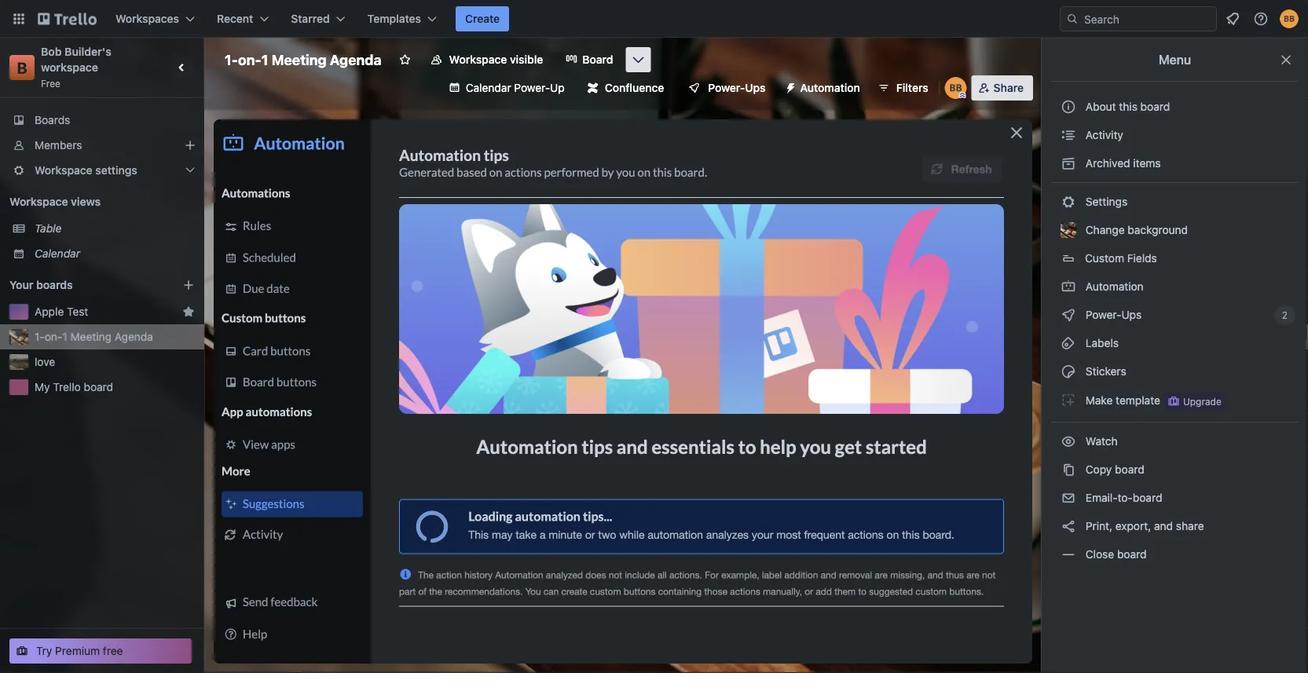 Task type: vqa. For each thing, say whether or not it's contained in the screenshot.
the top the board
no



Task type: describe. For each thing, give the bounding box(es) containing it.
recent button
[[207, 6, 278, 31]]

bob builder's workspace free
[[41, 45, 114, 89]]

automation link
[[1051, 274, 1299, 299]]

workspace visible
[[449, 53, 543, 66]]

1 inside text box
[[261, 51, 268, 68]]

automation button
[[778, 75, 869, 101]]

fields
[[1127, 252, 1157, 265]]

close board
[[1083, 548, 1147, 561]]

1 vertical spatial ups
[[1121, 308, 1142, 321]]

export,
[[1115, 520, 1151, 533]]

1 vertical spatial on-
[[45, 330, 62, 343]]

2 horizontal spatial power-
[[1086, 308, 1121, 321]]

sm image for stickers
[[1061, 364, 1076, 379]]

sm image for labels
[[1061, 335, 1076, 351]]

0 notifications image
[[1223, 9, 1242, 28]]

up
[[550, 81, 565, 94]]

open information menu image
[[1253, 11, 1269, 27]]

board link
[[556, 47, 623, 72]]

workspace settings button
[[0, 158, 204, 183]]

boards link
[[0, 108, 204, 133]]

about this board button
[[1051, 94, 1299, 119]]

power- inside button
[[708, 81, 745, 94]]

calendar power-up
[[466, 81, 565, 94]]

sm image for activity
[[1061, 127, 1076, 143]]

sm image for copy board
[[1061, 462, 1076, 478]]

workspace for workspace settings
[[35, 164, 92, 177]]

archived items link
[[1051, 151, 1299, 176]]

workspace
[[41, 61, 98, 74]]

confluence icon image
[[587, 82, 598, 93]]

workspace views
[[9, 195, 101, 208]]

archived
[[1086, 157, 1130, 170]]

filters
[[896, 81, 928, 94]]

1 vertical spatial agenda
[[114, 330, 153, 343]]

copy
[[1086, 463, 1112, 476]]

starred
[[291, 12, 330, 25]]

activity
[[1083, 128, 1123, 141]]

filters button
[[873, 75, 933, 101]]

love link
[[35, 354, 195, 370]]

bob
[[41, 45, 62, 58]]

confluence
[[605, 81, 664, 94]]

table link
[[35, 221, 195, 236]]

and
[[1154, 520, 1173, 533]]

copy board link
[[1051, 457, 1299, 482]]

workspaces button
[[106, 6, 204, 31]]

email-
[[1086, 491, 1117, 504]]

love
[[35, 355, 55, 368]]

board for trello
[[84, 381, 113, 394]]

primary element
[[0, 0, 1308, 38]]

print, export, and share
[[1083, 520, 1204, 533]]

calendar link
[[35, 246, 195, 262]]

customize views image
[[630, 52, 646, 68]]

bob builder's workspace link
[[41, 45, 114, 74]]

labels link
[[1051, 331, 1299, 356]]

2
[[1282, 310, 1288, 321]]

upgrade button
[[1164, 392, 1225, 411]]

try premium free button
[[9, 639, 192, 664]]

try premium free
[[36, 645, 123, 658]]

meeting inside text box
[[272, 51, 327, 68]]

sm image for automation
[[1061, 279, 1076, 295]]

0 horizontal spatial meeting
[[70, 330, 112, 343]]

premium
[[55, 645, 100, 658]]

Board name text field
[[217, 47, 389, 72]]

table
[[35, 222, 62, 235]]

share button
[[972, 75, 1033, 101]]

sm image for close board
[[1061, 547, 1076, 562]]

1 vertical spatial 1-
[[35, 330, 45, 343]]

watch
[[1083, 435, 1121, 448]]

1 vertical spatial 1
[[62, 330, 67, 343]]

share
[[994, 81, 1024, 94]]

your
[[9, 278, 33, 291]]

trello
[[53, 381, 81, 394]]

templates
[[367, 12, 421, 25]]

my trello board
[[35, 381, 113, 394]]

b
[[17, 58, 27, 77]]

starred icon image
[[182, 306, 195, 318]]

share
[[1176, 520, 1204, 533]]

on- inside text box
[[238, 51, 261, 68]]

workspace navigation collapse icon image
[[171, 57, 193, 79]]

change
[[1086, 224, 1125, 236]]

upgrade
[[1183, 396, 1222, 407]]

apple
[[35, 305, 64, 318]]

archived items
[[1083, 157, 1161, 170]]

bob builder (bobbuilder40) image
[[945, 77, 967, 99]]

back to home image
[[38, 6, 97, 31]]

starred button
[[281, 6, 355, 31]]

items
[[1133, 157, 1161, 170]]

0 horizontal spatial 1-on-1 meeting agenda
[[35, 330, 153, 343]]

search image
[[1066, 13, 1079, 25]]

1-on-1 meeting agenda link
[[35, 329, 195, 345]]



Task type: locate. For each thing, give the bounding box(es) containing it.
board down export,
[[1117, 548, 1147, 561]]

calendar down workspace visible button
[[466, 81, 511, 94]]

apple test
[[35, 305, 88, 318]]

workspace settings
[[35, 164, 137, 177]]

change background
[[1083, 224, 1188, 236]]

templates button
[[358, 6, 446, 31]]

sm image for print, export, and share
[[1061, 519, 1076, 534]]

to-
[[1117, 491, 1133, 504]]

change background link
[[1051, 218, 1299, 243]]

1 down recent "dropdown button"
[[261, 51, 268, 68]]

confluence button
[[578, 75, 674, 101]]

settings link
[[1051, 189, 1299, 214]]

ups left automation button
[[745, 81, 766, 94]]

board inside close board link
[[1117, 548, 1147, 561]]

members
[[35, 139, 82, 152]]

1- down "recent"
[[225, 51, 238, 68]]

1 vertical spatial 1-on-1 meeting agenda
[[35, 330, 153, 343]]

0 vertical spatial workspace
[[449, 53, 507, 66]]

0 vertical spatial power-ups
[[708, 81, 766, 94]]

1 horizontal spatial automation
[[1083, 280, 1144, 293]]

your boards
[[9, 278, 73, 291]]

automation
[[800, 81, 860, 94], [1083, 280, 1144, 293]]

try
[[36, 645, 52, 658]]

0 vertical spatial automation
[[800, 81, 860, 94]]

board right the this
[[1140, 100, 1170, 113]]

sm image for settings
[[1061, 194, 1076, 210]]

board inside about this board button
[[1140, 100, 1170, 113]]

automation inside button
[[800, 81, 860, 94]]

sm image inside print, export, and share link
[[1061, 519, 1076, 534]]

activity link
[[1051, 123, 1299, 148]]

1 vertical spatial meeting
[[70, 330, 112, 343]]

0 horizontal spatial calendar
[[35, 247, 80, 260]]

0 horizontal spatial power-
[[514, 81, 550, 94]]

sm image inside copy board link
[[1061, 462, 1076, 478]]

1-on-1 meeting agenda down "apple test" link at left top
[[35, 330, 153, 343]]

1 horizontal spatial meeting
[[272, 51, 327, 68]]

b link
[[9, 55, 35, 80]]

settings
[[1083, 195, 1127, 208]]

1 vertical spatial automation
[[1083, 280, 1144, 293]]

ups down automation link
[[1121, 308, 1142, 321]]

power-ups inside button
[[708, 81, 766, 94]]

1 horizontal spatial power-
[[708, 81, 745, 94]]

0 horizontal spatial ups
[[745, 81, 766, 94]]

sm image inside activity link
[[1061, 127, 1076, 143]]

board inside copy board link
[[1115, 463, 1144, 476]]

this
[[1119, 100, 1137, 113]]

board down love link
[[84, 381, 113, 394]]

1 horizontal spatial 1-
[[225, 51, 238, 68]]

0 horizontal spatial 1
[[62, 330, 67, 343]]

agenda inside text box
[[330, 51, 382, 68]]

custom fields button
[[1051, 246, 1299, 271]]

sm image for watch
[[1061, 434, 1076, 449]]

sm image inside the stickers 'link'
[[1061, 364, 1076, 379]]

agenda up love link
[[114, 330, 153, 343]]

calendar
[[466, 81, 511, 94], [35, 247, 80, 260]]

create button
[[456, 6, 509, 31]]

workspace for workspace visible
[[449, 53, 507, 66]]

this member is an admin of this board. image
[[959, 92, 966, 99]]

custom
[[1085, 252, 1124, 265]]

create
[[465, 12, 500, 25]]

sm image for archived items
[[1061, 156, 1076, 171]]

on- down apple
[[45, 330, 62, 343]]

workspace up calendar power-up link
[[449, 53, 507, 66]]

1
[[261, 51, 268, 68], [62, 330, 67, 343]]

star or unstar board image
[[399, 53, 411, 66]]

sm image for make template
[[1061, 392, 1076, 408]]

workspace for workspace views
[[9, 195, 68, 208]]

1 down the apple test
[[62, 330, 67, 343]]

sm image inside email-to-board "link"
[[1061, 490, 1076, 506]]

on-
[[238, 51, 261, 68], [45, 330, 62, 343]]

your boards with 4 items element
[[9, 276, 159, 295]]

add board image
[[182, 279, 195, 291]]

print, export, and share link
[[1051, 514, 1299, 539]]

about this board
[[1086, 100, 1170, 113]]

board inside my trello board link
[[84, 381, 113, 394]]

0 vertical spatial ups
[[745, 81, 766, 94]]

0 horizontal spatial automation
[[800, 81, 860, 94]]

1 horizontal spatial 1
[[261, 51, 268, 68]]

stickers
[[1083, 365, 1126, 378]]

my
[[35, 381, 50, 394]]

board
[[582, 53, 613, 66]]

sm image inside the settings link
[[1061, 194, 1076, 210]]

test
[[67, 305, 88, 318]]

board for to-
[[1133, 491, 1162, 504]]

0 horizontal spatial agenda
[[114, 330, 153, 343]]

meeting
[[272, 51, 327, 68], [70, 330, 112, 343]]

agenda left star or unstar board icon
[[330, 51, 382, 68]]

sm image inside automation button
[[778, 75, 800, 97]]

5 sm image from the top
[[1061, 547, 1076, 562]]

0 vertical spatial calendar
[[466, 81, 511, 94]]

sm image
[[1061, 127, 1076, 143], [1061, 279, 1076, 295], [1061, 392, 1076, 408], [1061, 434, 1076, 449], [1061, 547, 1076, 562]]

visible
[[510, 53, 543, 66]]

labels
[[1083, 337, 1119, 350]]

1-on-1 meeting agenda down starred
[[225, 51, 382, 68]]

free
[[41, 78, 60, 89]]

stickers link
[[1051, 359, 1299, 384]]

0 vertical spatial on-
[[238, 51, 261, 68]]

views
[[71, 195, 101, 208]]

0 vertical spatial 1
[[261, 51, 268, 68]]

settings
[[95, 164, 137, 177]]

0 vertical spatial meeting
[[272, 51, 327, 68]]

menu
[[1159, 52, 1191, 67]]

calendar for calendar power-up
[[466, 81, 511, 94]]

1 horizontal spatial ups
[[1121, 308, 1142, 321]]

0 vertical spatial agenda
[[330, 51, 382, 68]]

close board link
[[1051, 542, 1299, 567]]

custom fields
[[1085, 252, 1157, 265]]

workspaces
[[115, 12, 179, 25]]

sm image
[[778, 75, 800, 97], [1061, 156, 1076, 171], [1061, 194, 1076, 210], [1061, 307, 1076, 323], [1061, 335, 1076, 351], [1061, 364, 1076, 379], [1061, 462, 1076, 478], [1061, 490, 1076, 506], [1061, 519, 1076, 534]]

close
[[1086, 548, 1114, 561]]

4 sm image from the top
[[1061, 434, 1076, 449]]

bob builder (bobbuilder40) image
[[1280, 9, 1299, 28]]

3 sm image from the top
[[1061, 392, 1076, 408]]

1 vertical spatial power-ups
[[1083, 308, 1145, 321]]

2 vertical spatial workspace
[[9, 195, 68, 208]]

1-
[[225, 51, 238, 68], [35, 330, 45, 343]]

sm image inside automation link
[[1061, 279, 1076, 295]]

workspace
[[449, 53, 507, 66], [35, 164, 92, 177], [9, 195, 68, 208]]

board up "to-"
[[1115, 463, 1144, 476]]

power-
[[514, 81, 550, 94], [708, 81, 745, 94], [1086, 308, 1121, 321]]

1 sm image from the top
[[1061, 127, 1076, 143]]

workspace visible button
[[421, 47, 553, 72]]

background
[[1128, 224, 1188, 236]]

1 horizontal spatial power-ups
[[1083, 308, 1145, 321]]

automation down custom fields
[[1083, 280, 1144, 293]]

1 horizontal spatial on-
[[238, 51, 261, 68]]

apple test link
[[35, 304, 176, 320]]

ups inside button
[[745, 81, 766, 94]]

calendar for calendar
[[35, 247, 80, 260]]

boards
[[35, 114, 70, 126]]

board up print, export, and share on the right bottom of page
[[1133, 491, 1162, 504]]

0 vertical spatial 1-on-1 meeting agenda
[[225, 51, 382, 68]]

calendar power-up link
[[439, 75, 574, 101]]

power-ups button
[[677, 75, 775, 101]]

0 horizontal spatial power-ups
[[708, 81, 766, 94]]

my trello board link
[[35, 379, 195, 395]]

1- up love
[[35, 330, 45, 343]]

board for this
[[1140, 100, 1170, 113]]

Search field
[[1079, 7, 1216, 31]]

watch link
[[1051, 429, 1299, 454]]

1- inside text box
[[225, 51, 238, 68]]

about
[[1086, 100, 1116, 113]]

sm image inside watch link
[[1061, 434, 1076, 449]]

sm image for power-ups
[[1061, 307, 1076, 323]]

0 vertical spatial 1-
[[225, 51, 238, 68]]

sm image inside labels link
[[1061, 335, 1076, 351]]

1-on-1 meeting agenda inside text box
[[225, 51, 382, 68]]

members link
[[0, 133, 204, 158]]

on- down recent "dropdown button"
[[238, 51, 261, 68]]

workspace up table
[[9, 195, 68, 208]]

workspace down members
[[35, 164, 92, 177]]

1 horizontal spatial calendar
[[466, 81, 511, 94]]

workspace inside button
[[449, 53, 507, 66]]

1 horizontal spatial 1-on-1 meeting agenda
[[225, 51, 382, 68]]

0 horizontal spatial 1-
[[35, 330, 45, 343]]

template
[[1116, 394, 1160, 407]]

meeting down starred
[[272, 51, 327, 68]]

email-to-board link
[[1051, 486, 1299, 511]]

copy board
[[1083, 463, 1144, 476]]

free
[[103, 645, 123, 658]]

workspace inside dropdown button
[[35, 164, 92, 177]]

agenda
[[330, 51, 382, 68], [114, 330, 153, 343]]

0 horizontal spatial on-
[[45, 330, 62, 343]]

sm image inside close board link
[[1061, 547, 1076, 562]]

1 horizontal spatial agenda
[[330, 51, 382, 68]]

sm image for email-to-board
[[1061, 490, 1076, 506]]

1 vertical spatial workspace
[[35, 164, 92, 177]]

email-to-board
[[1083, 491, 1162, 504]]

recent
[[217, 12, 253, 25]]

sm image inside archived items link
[[1061, 156, 1076, 171]]

1 vertical spatial calendar
[[35, 247, 80, 260]]

make template
[[1083, 394, 1160, 407]]

meeting down test on the left of the page
[[70, 330, 112, 343]]

builder's
[[64, 45, 111, 58]]

automation left filters button
[[800, 81, 860, 94]]

2 sm image from the top
[[1061, 279, 1076, 295]]

print,
[[1086, 520, 1112, 533]]

board inside email-to-board "link"
[[1133, 491, 1162, 504]]

calendar down table
[[35, 247, 80, 260]]



